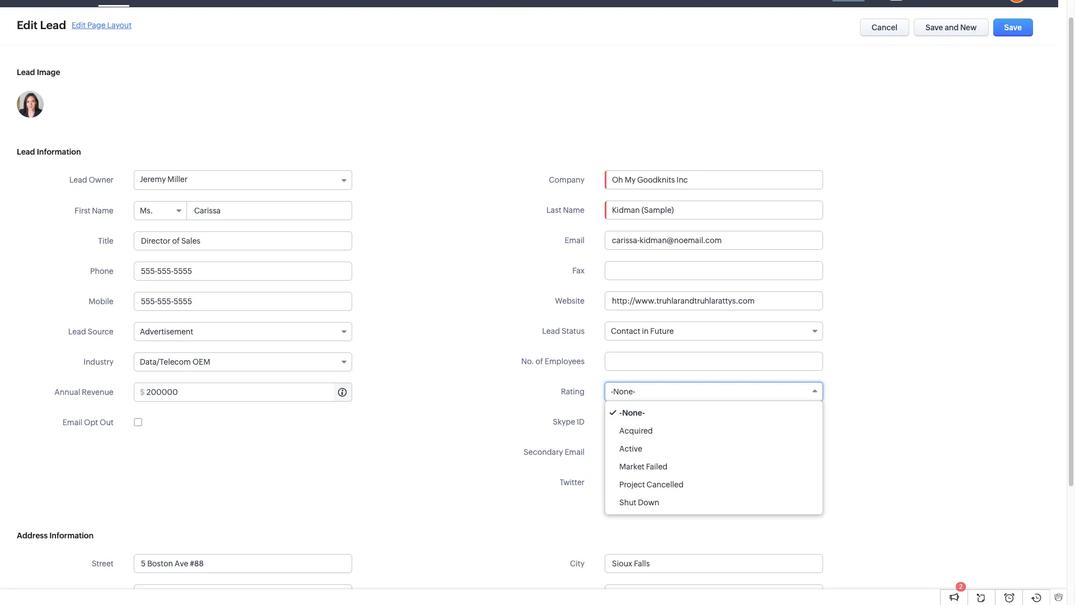 Task type: describe. For each thing, give the bounding box(es) containing it.
information for address information
[[49, 531, 94, 540]]

fax
[[573, 266, 585, 275]]

edit page layout link
[[72, 20, 132, 29]]

no.
[[522, 357, 534, 366]]

ms.
[[140, 206, 153, 215]]

employees
[[545, 357, 585, 366]]

2 vertical spatial email
[[565, 448, 585, 457]]

jeremy miller
[[140, 175, 188, 184]]

lead image
[[17, 68, 60, 77]]

skype
[[553, 417, 576, 426]]

save button
[[994, 18, 1034, 36]]

lead source
[[68, 327, 114, 336]]

lead status
[[542, 327, 585, 336]]

lead information
[[17, 147, 81, 156]]

cancel
[[872, 23, 898, 32]]

contact in future
[[611, 327, 674, 336]]

down
[[638, 498, 660, 507]]

market
[[620, 462, 645, 471]]

layout
[[107, 20, 132, 29]]

twitter
[[560, 478, 585, 487]]

active option
[[606, 440, 823, 458]]

in
[[642, 327, 649, 336]]

industry
[[84, 357, 114, 366]]

image
[[37, 68, 60, 77]]

Ms. field
[[134, 202, 187, 220]]

new
[[961, 23, 977, 32]]

active
[[620, 444, 643, 453]]

data/telecom oem
[[140, 357, 210, 366]]

secondary email
[[524, 448, 585, 457]]

jeremy
[[140, 175, 166, 184]]

-none- inside option
[[620, 408, 646, 417]]

email opt out
[[63, 418, 114, 427]]

last
[[547, 206, 562, 215]]

data/telecom
[[140, 357, 191, 366]]

search element
[[910, 0, 933, 7]]

project cancelled
[[620, 480, 684, 489]]

save and new
[[926, 23, 977, 32]]

name for first name
[[92, 206, 114, 215]]

phone
[[90, 267, 114, 276]]

future
[[651, 327, 674, 336]]

-none- option
[[606, 404, 823, 422]]

market failed option
[[606, 458, 823, 476]]

shut
[[620, 498, 637, 507]]

rating
[[561, 387, 585, 396]]

id
[[577, 417, 585, 426]]

of
[[536, 357, 543, 366]]

email for email opt out
[[63, 418, 83, 427]]

image image
[[17, 91, 44, 118]]

save for save and new
[[926, 23, 944, 32]]

miller
[[168, 175, 188, 184]]

edit lead edit page layout
[[17, 18, 132, 31]]

create menu element
[[883, 0, 910, 7]]

- inside option
[[620, 408, 623, 417]]



Task type: locate. For each thing, give the bounding box(es) containing it.
oem
[[193, 357, 210, 366]]

0 vertical spatial -none-
[[611, 387, 636, 396]]

owner
[[89, 175, 114, 184]]

0 horizontal spatial -
[[611, 387, 614, 396]]

lead down image
[[17, 147, 35, 156]]

2 save from the left
[[1005, 23, 1023, 32]]

Contact in Future field
[[605, 322, 824, 341]]

project cancelled option
[[606, 476, 823, 494]]

save for save
[[1005, 23, 1023, 32]]

lead left image
[[17, 68, 35, 77]]

title
[[98, 236, 114, 245]]

annual
[[54, 388, 80, 397]]

lead for lead owner
[[69, 175, 87, 184]]

0 horizontal spatial edit
[[17, 18, 38, 31]]

market failed
[[620, 462, 668, 471]]

website
[[555, 296, 585, 305]]

project
[[620, 480, 645, 489]]

$
[[140, 388, 145, 397]]

0 horizontal spatial name
[[92, 206, 114, 215]]

name for last name
[[563, 206, 585, 215]]

lead for lead information
[[17, 147, 35, 156]]

name right last
[[563, 206, 585, 215]]

1 vertical spatial none-
[[623, 408, 646, 417]]

information up "lead owner"
[[37, 147, 81, 156]]

contact
[[611, 327, 641, 336]]

1 vertical spatial information
[[49, 531, 94, 540]]

first name
[[75, 206, 114, 215]]

1 horizontal spatial save
[[1005, 23, 1023, 32]]

edit
[[17, 18, 38, 31], [72, 20, 86, 29]]

secondary
[[524, 448, 563, 457]]

list box containing -none-
[[606, 401, 823, 514]]

-None- field
[[605, 382, 824, 401]]

company
[[549, 175, 585, 184]]

out
[[100, 418, 114, 427]]

- right rating
[[611, 387, 614, 396]]

and
[[945, 23, 959, 32]]

lead for lead status
[[542, 327, 560, 336]]

address information
[[17, 531, 94, 540]]

status
[[562, 327, 585, 336]]

save and new button
[[914, 18, 989, 36]]

acquired
[[620, 426, 653, 435]]

advertisement
[[140, 327, 193, 336]]

none- inside option
[[623, 408, 646, 417]]

address
[[17, 531, 48, 540]]

name
[[563, 206, 585, 215], [92, 206, 114, 215]]

save down the profile image
[[1005, 23, 1023, 32]]

page
[[87, 20, 106, 29]]

failed
[[646, 462, 668, 471]]

street
[[92, 559, 114, 568]]

marketplace element
[[956, 0, 979, 7]]

information for lead information
[[37, 147, 81, 156]]

last name
[[547, 206, 585, 215]]

- inside field
[[611, 387, 614, 396]]

name right first
[[92, 206, 114, 215]]

information
[[37, 147, 81, 156], [49, 531, 94, 540]]

edit up lead image
[[17, 18, 38, 31]]

1 horizontal spatial -
[[620, 408, 623, 417]]

edit left page
[[72, 20, 86, 29]]

cancelled
[[647, 480, 684, 489]]

first
[[75, 206, 90, 215]]

list box
[[606, 401, 823, 514]]

lead left page
[[40, 18, 66, 31]]

lead
[[40, 18, 66, 31], [17, 68, 35, 77], [17, 147, 35, 156], [69, 175, 87, 184], [542, 327, 560, 336], [68, 327, 86, 336]]

cancel button
[[860, 18, 910, 36]]

None text field
[[605, 201, 824, 220], [188, 202, 352, 220], [605, 231, 824, 250], [147, 383, 352, 401], [605, 443, 824, 462], [134, 554, 352, 573], [134, 584, 352, 603], [605, 584, 824, 603], [605, 201, 824, 220], [188, 202, 352, 220], [605, 231, 824, 250], [147, 383, 352, 401], [605, 443, 824, 462], [134, 554, 352, 573], [134, 584, 352, 603], [605, 584, 824, 603]]

revenue
[[82, 388, 114, 397]]

source
[[88, 327, 114, 336]]

Data/Telecom OEM field
[[134, 352, 352, 371]]

shut down option
[[606, 494, 823, 512]]

lead for lead source
[[68, 327, 86, 336]]

0 vertical spatial -
[[611, 387, 614, 396]]

1 vertical spatial email
[[63, 418, 83, 427]]

1 horizontal spatial name
[[563, 206, 585, 215]]

email up "twitter"
[[565, 448, 585, 457]]

annual revenue
[[54, 388, 114, 397]]

1 save from the left
[[926, 23, 944, 32]]

- up acquired
[[620, 408, 623, 417]]

None text field
[[606, 171, 823, 189], [134, 231, 352, 250], [605, 261, 824, 280], [134, 262, 352, 281], [605, 291, 824, 310], [134, 292, 352, 311], [605, 352, 824, 371], [605, 412, 824, 431], [620, 473, 823, 491], [605, 554, 824, 573], [606, 171, 823, 189], [134, 231, 352, 250], [605, 261, 824, 280], [134, 262, 352, 281], [605, 291, 824, 310], [134, 292, 352, 311], [605, 352, 824, 371], [605, 412, 824, 431], [620, 473, 823, 491], [605, 554, 824, 573]]

1 vertical spatial -
[[620, 408, 623, 417]]

save left the and
[[926, 23, 944, 32]]

none-
[[614, 387, 636, 396], [623, 408, 646, 417]]

lead left owner
[[69, 175, 87, 184]]

None field
[[606, 171, 823, 189]]

-none-
[[611, 387, 636, 396], [620, 408, 646, 417]]

email up fax
[[565, 236, 585, 245]]

email
[[565, 236, 585, 245], [63, 418, 83, 427], [565, 448, 585, 457]]

lead for lead image
[[17, 68, 35, 77]]

lead left source
[[68, 327, 86, 336]]

0 vertical spatial information
[[37, 147, 81, 156]]

none- inside field
[[614, 387, 636, 396]]

mobile
[[89, 297, 114, 306]]

skype id
[[553, 417, 585, 426]]

2
[[960, 583, 963, 590]]

acquired option
[[606, 422, 823, 440]]

lead owner
[[69, 175, 114, 184]]

-
[[611, 387, 614, 396], [620, 408, 623, 417]]

Advertisement field
[[134, 322, 352, 341]]

opt
[[84, 418, 98, 427]]

setup element
[[979, 0, 1002, 7]]

0 vertical spatial email
[[565, 236, 585, 245]]

profile image
[[1002, 0, 1033, 7]]

email for email
[[565, 236, 585, 245]]

information right address
[[49, 531, 94, 540]]

1 vertical spatial -none-
[[620, 408, 646, 417]]

edit inside edit lead edit page layout
[[72, 20, 86, 29]]

0 vertical spatial none-
[[614, 387, 636, 396]]

lead left status
[[542, 327, 560, 336]]

save
[[926, 23, 944, 32], [1005, 23, 1023, 32]]

1 horizontal spatial edit
[[72, 20, 86, 29]]

shut down
[[620, 498, 660, 507]]

city
[[570, 559, 585, 568]]

no. of employees
[[522, 357, 585, 366]]

-none- inside field
[[611, 387, 636, 396]]

0 horizontal spatial save
[[926, 23, 944, 32]]

email left opt at the bottom of the page
[[63, 418, 83, 427]]



Task type: vqa. For each thing, say whether or not it's contained in the screenshot.
OEM
yes



